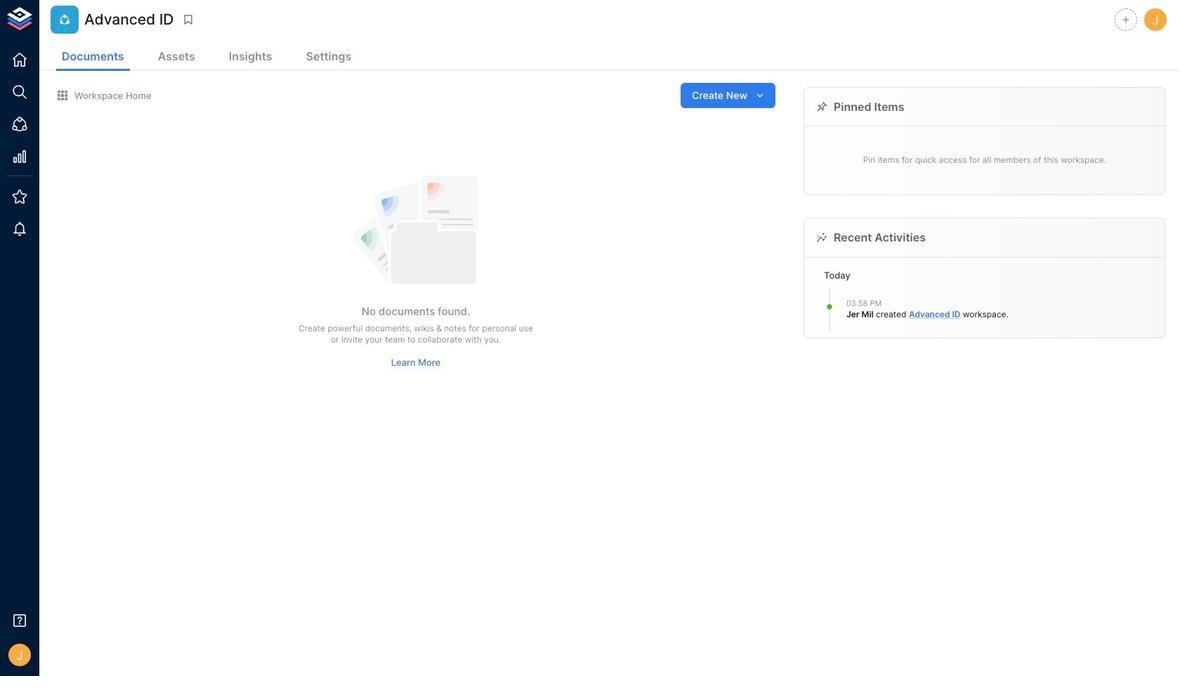 Task type: vqa. For each thing, say whether or not it's contained in the screenshot.
BOOKMARK "image"
yes



Task type: locate. For each thing, give the bounding box(es) containing it.
bookmark image
[[182, 13, 194, 26]]



